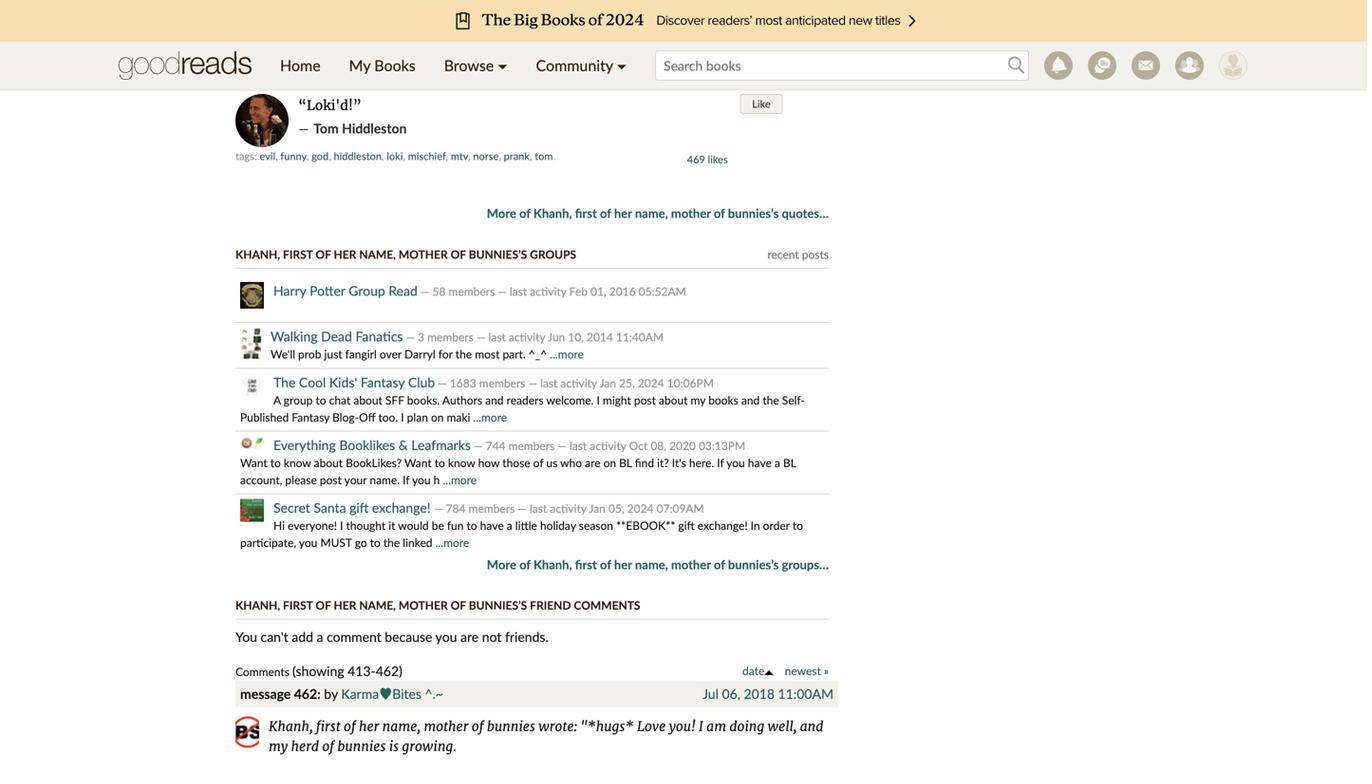 Task type: locate. For each thing, give the bounding box(es) containing it.
mother up 58
[[399, 247, 448, 261]]

0 vertical spatial fantasy
[[361, 374, 405, 390]]

comments inside comments (showing 413-462)
[[236, 665, 290, 678]]

members for read
[[449, 284, 495, 298]]

i up must
[[340, 518, 343, 532]]

tags: inside tags: evil , funny , god , hiddleston , loki , mischief , mtv , norse , prank , tom 469 likes
[[236, 149, 257, 162]]

members up for
[[428, 330, 474, 344]]

0 vertical spatial my
[[691, 393, 706, 407]]

members right 58
[[449, 284, 495, 298]]

her for friend
[[334, 598, 357, 612]]

1 horizontal spatial are
[[585, 456, 601, 470]]

activity up the ^_^
[[509, 330, 545, 344]]

are inside everything booklikes & leafmarks — 744 members           — last activity oct 08, 2020 03:13pm want to know about booklikes? want to know how those of us who are on bl find it? it's here. if you have a bl account, please post your name. if you h
[[585, 456, 601, 470]]

a up "order"
[[775, 456, 781, 470]]

0 vertical spatial tags:
[[236, 45, 257, 58]]

9 , from the left
[[530, 149, 532, 162]]

you!
[[669, 718, 696, 735]]

know
[[284, 456, 311, 470], [448, 456, 475, 470]]

groups
[[530, 247, 577, 261]]

and inside "how not to write a novel: 200 classic mistakes and how to avoid them—a misstep-by-misstep guide"
[[236, 16, 257, 32]]

first up herd
[[316, 718, 341, 735]]

be
[[432, 518, 444, 532]]

notifications image
[[1045, 51, 1073, 80]]

1 horizontal spatial on
[[604, 456, 617, 470]]

jan inside the secret santa gift exchange! — 784 members           — last activity jan 05, 2024 07:09am hi everyone! i thought it would be fun to have a little holiday season **ebook** gift exchange!    in order to participate, you must go to the linked
[[589, 501, 606, 515]]

...more link up 744
[[473, 410, 507, 424]]

group
[[349, 282, 385, 299]]

1 horizontal spatial my
[[691, 393, 706, 407]]

members for exchange!
[[469, 501, 515, 515]]

bunnies's
[[728, 205, 779, 221], [469, 247, 527, 261], [728, 557, 779, 572], [469, 598, 527, 612]]

participate,
[[240, 536, 296, 549]]

god link
[[312, 149, 329, 162]]

you
[[727, 456, 745, 470], [412, 473, 431, 487], [299, 536, 318, 549], [436, 629, 457, 645]]

name, up the group
[[359, 247, 396, 261]]

gift up thought
[[350, 499, 369, 516]]

evil link
[[260, 149, 276, 162]]

add
[[292, 629, 313, 645]]

636120 image
[[240, 374, 264, 397]]

...more link down 10, at the top left of the page
[[550, 347, 584, 361]]

those
[[503, 456, 531, 470]]

0 horizontal spatial post
[[320, 473, 342, 487]]

▾ inside dropdown button
[[498, 56, 508, 75]]

first inside khanh, first of her name, mother of bunnies wrote: "*hugs* love you! i am doing well, and my herd of bunnies is growing.
[[316, 718, 341, 735]]

santa
[[314, 499, 346, 516]]

2 more from the top
[[487, 557, 517, 572]]

likes inside tags: evil , funny , god , hiddleston , loki , mischief , mtv , norse , prank , tom 469 likes
[[708, 153, 728, 166]]

2 bl from the left
[[784, 456, 796, 470]]

to
[[493, 0, 505, 9], [292, 16, 304, 32], [316, 393, 326, 407], [270, 456, 281, 470], [435, 456, 445, 470], [467, 518, 477, 532], [793, 518, 803, 532], [370, 536, 381, 549]]

&
[[399, 437, 408, 453]]

1 vertical spatial 2024
[[627, 501, 654, 515]]

1 vertical spatial exchange!
[[698, 518, 748, 532]]

us
[[547, 456, 558, 470]]

activity for leafmarks
[[590, 439, 627, 452]]

the down 'it'
[[384, 536, 400, 549]]

know up please
[[284, 456, 311, 470]]

2 know from the left
[[448, 456, 475, 470]]

how not to write a novel: 200 classic mistakes and how to avoid them—a misstep-by-misstep guide link
[[236, 0, 720, 32]]

1 horizontal spatial have
[[748, 456, 772, 470]]

0 horizontal spatial ▾
[[498, 56, 508, 75]]

quotes…
[[782, 205, 829, 221]]

a up guide
[[545, 0, 552, 9]]

0 vertical spatial more
[[487, 205, 517, 221]]

0 horizontal spatial the
[[384, 536, 400, 549]]

1 vertical spatial likes
[[708, 153, 728, 166]]

about up off
[[354, 393, 383, 407]]

08,
[[651, 439, 667, 452]]

1 vertical spatial are
[[461, 629, 479, 645]]

...more down 10, at the top left of the page
[[550, 347, 584, 361]]

, left the mischief
[[403, 149, 405, 162]]

self-
[[782, 393, 805, 407]]

activity for read
[[530, 284, 567, 298]]

tom hiddleston image
[[236, 94, 289, 147]]

last
[[510, 284, 527, 298], [489, 330, 506, 344], [540, 376, 558, 390], [570, 439, 587, 452], [530, 501, 547, 515]]

members right 784 at the left of the page
[[469, 501, 515, 515]]

1 horizontal spatial how
[[436, 0, 464, 9]]

462)
[[376, 663, 403, 679]]

tags: for tags: deus-ex-machina 339 likes
[[236, 45, 257, 58]]

name, down **ebook**
[[635, 557, 668, 572]]

0 horizontal spatial exchange!
[[372, 499, 431, 516]]

leafmarks
[[412, 437, 471, 453]]

10,
[[568, 330, 584, 344]]

0 horizontal spatial on
[[431, 410, 444, 424]]

funny
[[281, 149, 307, 162]]

blog-
[[333, 410, 359, 424]]

name, up "05:52am"
[[635, 205, 668, 221]]

exchange! left in
[[698, 518, 748, 532]]

1 tags: from the top
[[236, 45, 257, 58]]

khanh, for khanh, first of her name, mother of bunnies's friend comments
[[236, 598, 280, 612]]

last up most
[[489, 330, 506, 344]]

you down everyone! at the bottom of the page
[[299, 536, 318, 549]]

2 , from the left
[[307, 149, 309, 162]]

you down khanh, first of her name, mother of bunnies's friend comments link
[[436, 629, 457, 645]]

1 vertical spatial if
[[403, 473, 410, 487]]

your
[[344, 473, 367, 487]]

i left am
[[699, 718, 704, 735]]

members inside harry potter group read — 58 members           — last activity feb 01, 2016 05:52am
[[449, 284, 495, 298]]

2024 inside the secret santa gift exchange! — 784 members           — last activity jan 05, 2024 07:09am hi everyone! i thought it would be fun to have a little holiday season **ebook** gift exchange!    in order to participate, you must go to the linked
[[627, 501, 654, 515]]

i inside the secret santa gift exchange! — 784 members           — last activity jan 05, 2024 07:09am hi everyone! i thought it would be fun to have a little holiday season **ebook** gift exchange!    in order to participate, you must go to the linked
[[340, 518, 343, 532]]

over
[[380, 347, 402, 361]]

her
[[614, 205, 632, 221], [334, 247, 357, 261], [614, 557, 632, 572], [334, 598, 357, 612], [359, 718, 379, 735]]

bunnies
[[487, 718, 536, 735], [337, 738, 386, 755]]

0 vertical spatial 2024
[[638, 376, 665, 390]]

0 horizontal spatial comments
[[236, 665, 290, 678]]

her up comment
[[334, 598, 357, 612]]

friend requests image
[[1176, 51, 1204, 80]]

1 horizontal spatial comments
[[574, 598, 641, 612]]

0 horizontal spatial know
[[284, 456, 311, 470]]

members up the those
[[509, 439, 555, 452]]

2020
[[670, 439, 696, 452]]

name, inside khanh, first of her name, mother of bunnies wrote: "*hugs* love you! i am doing well, and my herd of bunnies is growing.
[[382, 718, 421, 735]]

1 horizontal spatial bl
[[784, 456, 796, 470]]

, left funny
[[276, 149, 278, 162]]

authors
[[443, 393, 483, 407]]

1 horizontal spatial post
[[634, 393, 656, 407]]

off
[[359, 410, 376, 424]]

Search books text field
[[655, 50, 1030, 81]]

the left self-
[[763, 393, 779, 407]]

bunnies left wrote:
[[487, 718, 536, 735]]

have left little
[[480, 518, 504, 532]]

— left 744
[[474, 439, 483, 452]]

, left loki link
[[382, 149, 384, 162]]

comments
[[574, 598, 641, 612], [236, 665, 290, 678]]

119112 image
[[240, 328, 261, 359]]

mother for groups
[[399, 247, 448, 261]]

more of khanh, first of her name, mother of bunnies's quotes… link
[[487, 205, 829, 221]]

1 vertical spatial jan
[[589, 501, 606, 515]]

first up add at the bottom of the page
[[283, 598, 313, 612]]

deus-ex-machina link
[[260, 45, 338, 58]]

0 horizontal spatial how
[[261, 16, 289, 32]]

, left the prank link on the left
[[499, 149, 501, 162]]

mother for wrote:
[[424, 718, 469, 735]]

on right 'plan'
[[431, 410, 444, 424]]

7 , from the left
[[468, 149, 471, 162]]

2 likes from the top
[[708, 153, 728, 166]]

activity left feb on the left top
[[530, 284, 567, 298]]

▾ inside popup button
[[617, 56, 627, 75]]

1 horizontal spatial ▾
[[617, 56, 627, 75]]

last up welcome.
[[540, 376, 558, 390]]

...more link for everything booklikes & leafmarks
[[443, 473, 477, 487]]

0 horizontal spatial if
[[403, 473, 410, 487]]

0 vertical spatial bunnies
[[487, 718, 536, 735]]

1 vertical spatial my
[[269, 738, 288, 755]]

menu containing home
[[266, 42, 641, 89]]

harry
[[274, 282, 306, 299]]

1 likes from the top
[[708, 49, 728, 62]]

to up the h
[[435, 456, 445, 470]]

0 horizontal spatial want
[[240, 456, 267, 470]]

activity inside the secret santa gift exchange! — 784 members           — last activity jan 05, 2024 07:09am hi everyone! i thought it would be fun to have a little holiday season **ebook** gift exchange!    in order to participate, you must go to the linked
[[550, 501, 587, 515]]

feb
[[570, 284, 588, 298]]

a left little
[[507, 518, 513, 532]]

, left tom link at left top
[[530, 149, 532, 162]]

of
[[520, 205, 531, 221], [600, 205, 611, 221], [714, 205, 725, 221], [316, 247, 331, 261], [451, 247, 466, 261], [533, 456, 544, 470], [520, 557, 531, 572], [600, 557, 611, 572], [714, 557, 725, 572], [316, 598, 331, 612], [451, 598, 466, 612], [344, 718, 356, 735], [472, 718, 484, 735], [322, 738, 334, 755]]

0 vertical spatial jan
[[600, 376, 616, 390]]

— up be
[[434, 501, 443, 515]]

last up who
[[570, 439, 587, 452]]

2024 right 25,
[[638, 376, 665, 390]]

her down karma♥bites
[[359, 718, 379, 735]]

10:06pm
[[667, 376, 714, 390]]

tags:
[[236, 45, 257, 58], [236, 149, 257, 162]]

on
[[431, 410, 444, 424], [604, 456, 617, 470]]

...more for everything booklikes & leafmarks
[[443, 473, 477, 487]]

name, for wrote:
[[382, 718, 421, 735]]

her inside khanh, first of her name, mother of bunnies wrote: "*hugs* love you! i am doing well, and my herd of bunnies is growing.
[[359, 718, 379, 735]]

more for more of khanh, first of her name, mother of bunnies's groups…
[[487, 557, 517, 572]]

jan inside the cool kids' fantasy club — 1683 members           — last activity jan 25, 2024 10:06pm a group to chat about sff books. authors and readers welcome.  i might post about my books and the self- published fantasy blog-off too. i plan on maki
[[600, 376, 616, 390]]

novel:
[[555, 0, 594, 9]]

1 horizontal spatial gift
[[679, 518, 695, 532]]

1 ▾ from the left
[[498, 56, 508, 75]]

5 , from the left
[[403, 149, 405, 162]]

0 horizontal spatial have
[[480, 518, 504, 532]]

784
[[446, 501, 466, 515]]

khanh, first of her name, mother of bunnies's groups
[[236, 247, 577, 261]]

1683
[[450, 376, 476, 390]]

fantasy
[[361, 374, 405, 390], [292, 410, 330, 424]]

who
[[560, 456, 582, 470]]

0 vertical spatial have
[[748, 456, 772, 470]]

...more link right the h
[[443, 473, 477, 487]]

post
[[634, 393, 656, 407], [320, 473, 342, 487]]

0 vertical spatial on
[[431, 410, 444, 424]]

mother
[[671, 205, 711, 221], [399, 247, 448, 261], [671, 557, 711, 572], [399, 598, 448, 612], [424, 718, 469, 735]]

...more up 744
[[473, 410, 507, 424]]

want down & on the bottom of page
[[405, 456, 432, 470]]

write
[[509, 0, 542, 9]]

0 vertical spatial are
[[585, 456, 601, 470]]

khanh, inside khanh, first of her name, mother of bunnies wrote: "*hugs* love you! i am doing well, and my herd of bunnies is growing.
[[269, 718, 313, 735]]

2 horizontal spatial the
[[763, 393, 779, 407]]

1 horizontal spatial bunnies
[[487, 718, 536, 735]]

0 vertical spatial exchange!
[[372, 499, 431, 516]]

misstep-
[[401, 16, 453, 32]]

name, up you can't add a comment because you are not friends. at the bottom left of page
[[359, 598, 396, 612]]

1 vertical spatial fantasy
[[292, 410, 330, 424]]

1 horizontal spatial if
[[717, 456, 724, 470]]

how up deus- at the left top of page
[[261, 16, 289, 32]]

0 horizontal spatial bunnies
[[337, 738, 386, 755]]

1 horizontal spatial exchange!
[[698, 518, 748, 532]]

1 horizontal spatial know
[[448, 456, 475, 470]]

i inside khanh, first of her name, mother of bunnies wrote: "*hugs* love you! i am doing well, and my herd of bunnies is growing.
[[699, 718, 704, 735]]

1 vertical spatial on
[[604, 456, 617, 470]]

last inside harry potter group read — 58 members           — last activity feb 01, 2016 05:52am
[[510, 284, 527, 298]]

activity up welcome.
[[561, 376, 597, 390]]

books.
[[407, 393, 440, 407]]

first for groups
[[283, 247, 313, 261]]

—
[[421, 284, 430, 298], [498, 284, 507, 298], [406, 330, 415, 344], [477, 330, 486, 344], [438, 376, 447, 390], [529, 376, 538, 390], [474, 439, 483, 452], [558, 439, 567, 452], [434, 501, 443, 515], [518, 501, 527, 515]]

more down tags: evil , funny , god , hiddleston , loki , mischief , mtv , norse , prank , tom 469 likes
[[487, 205, 517, 221]]

1 , from the left
[[276, 149, 278, 162]]

members inside the secret santa gift exchange! — 784 members           — last activity jan 05, 2024 07:09am hi everyone! i thought it would be fun to have a little holiday season **ebook** gift exchange!    in order to participate, you must go to the linked
[[469, 501, 515, 515]]

members inside the cool kids' fantasy club — 1683 members           — last activity jan 25, 2024 10:06pm a group to chat about sff books. authors and readers welcome.  i might post about my books and the self- published fantasy blog-off too. i plan on maki
[[479, 376, 526, 390]]

the cool kids' fantasy club — 1683 members           — last activity jan 25, 2024 10:06pm a group to chat about sff books. authors and readers welcome.  i might post about my books and the self- published fantasy blog-off too. i plan on maki
[[240, 374, 805, 424]]

please
[[285, 473, 317, 487]]

mother inside khanh, first of her name, mother of bunnies wrote: "*hugs* love you! i am doing well, and my herd of bunnies is growing.
[[424, 718, 469, 735]]

1 horizontal spatial want
[[405, 456, 432, 470]]

▾ right browse
[[498, 56, 508, 75]]

▾ for community ▾
[[617, 56, 627, 75]]

8 , from the left
[[499, 149, 501, 162]]

...more link down fun
[[436, 536, 469, 549]]

1 more from the top
[[487, 205, 517, 221]]

1 vertical spatial post
[[320, 473, 342, 487]]

03:13pm
[[699, 439, 746, 452]]

bunnies's up recent
[[728, 205, 779, 221]]

mother down 469
[[671, 205, 711, 221]]

0 vertical spatial gift
[[350, 499, 369, 516]]

her up 2016
[[614, 205, 632, 221]]

growing.
[[402, 738, 457, 755]]

activity for exchange!
[[550, 501, 587, 515]]

up arrow image
[[765, 670, 773, 675]]

tom link
[[535, 149, 553, 162]]

activity inside walking dead fanatics — 3 members           — last activity jun 10, 2014 11:40am we'll prob just fangirl over darryl for the most part. ^_^ ...more
[[509, 330, 545, 344]]

1 vertical spatial more
[[487, 557, 517, 572]]

how up by-
[[436, 0, 464, 9]]

herd
[[291, 738, 319, 755]]

members up readers
[[479, 376, 526, 390]]

likes right 469
[[708, 153, 728, 166]]

2 ▾ from the left
[[617, 56, 627, 75]]

a right add at the bottom of the page
[[317, 629, 323, 645]]

jan up 'season'
[[589, 501, 606, 515]]

0 vertical spatial if
[[717, 456, 724, 470]]

ruby anderson image
[[1220, 51, 1248, 80]]

1 vertical spatial comments
[[236, 665, 290, 678]]

0 horizontal spatial my
[[269, 738, 288, 755]]

the right for
[[456, 347, 472, 361]]

2 vertical spatial the
[[384, 536, 400, 549]]

last up little
[[530, 501, 547, 515]]

recent posts
[[768, 247, 829, 261]]

community
[[536, 56, 613, 75]]

...more right the h
[[443, 473, 477, 487]]

comment
[[327, 629, 382, 645]]

2 tags: from the top
[[236, 149, 257, 162]]

1 horizontal spatial the
[[456, 347, 472, 361]]

more down the secret santa gift exchange! — 784 members           — last activity jan 05, 2024 07:09am hi everyone! i thought it would be fun to have a little holiday season **ebook** gift exchange!    in order to participate, you must go to the linked at the bottom
[[487, 557, 517, 572]]

115105 image
[[240, 437, 264, 449]]

tags: inside tags: deus-ex-machina 339 likes
[[236, 45, 257, 58]]

her up harry potter group read link
[[334, 247, 357, 261]]

1 vertical spatial have
[[480, 518, 504, 532]]

last inside everything booklikes & leafmarks — 744 members           — last activity oct 08, 2020 03:13pm want to know about booklikes? want to know how those of us who are on bl find it? it's here. if you have a bl account, please post your name. if you h
[[570, 439, 587, 452]]

season
[[579, 518, 614, 532]]

khanh, up the 116072 icon
[[236, 247, 280, 261]]

here.
[[689, 456, 714, 470]]

more for more of khanh, first of her name, mother of bunnies's quotes…
[[487, 205, 517, 221]]

last left feb on the left top
[[510, 284, 527, 298]]

secret santa gift exchange! — 784 members           — last activity jan 05, 2024 07:09am hi everyone! i thought it would be fun to have a little holiday season **ebook** gift exchange!    in order to participate, you must go to the linked
[[240, 499, 803, 549]]

loki link
[[387, 149, 403, 162]]

— up readers
[[529, 376, 538, 390]]

...more link
[[550, 347, 584, 361], [473, 410, 507, 424], [443, 473, 477, 487], [436, 536, 469, 549]]

activity inside everything booklikes & leafmarks — 744 members           — last activity oct 08, 2020 03:13pm want to know about booklikes? want to know how those of us who are on bl find it? it's here. if you have a bl account, please post your name. if you h
[[590, 439, 627, 452]]

0 vertical spatial likes
[[708, 49, 728, 62]]

browse
[[444, 56, 494, 75]]

about down everything
[[314, 456, 343, 470]]

fantasy up sff
[[361, 374, 405, 390]]

1 vertical spatial bunnies
[[337, 738, 386, 755]]

my down 10:06pm
[[691, 393, 706, 407]]

know down leafmarks
[[448, 456, 475, 470]]

last inside the secret santa gift exchange! — 784 members           — last activity jan 05, 2024 07:09am hi everyone! i thought it would be fun to have a little holiday season **ebook** gift exchange!    in order to participate, you must go to the linked
[[530, 501, 547, 515]]

0 horizontal spatial gift
[[350, 499, 369, 516]]

of inside everything booklikes & leafmarks — 744 members           — last activity oct 08, 2020 03:13pm want to know about booklikes? want to know how those of us who are on bl find it? it's here. if you have a bl account, please post your name. if you h
[[533, 456, 544, 470]]

khanh, down holiday
[[534, 557, 572, 572]]

h
[[434, 473, 440, 487]]

likes inside tags: deus-ex-machina 339 likes
[[708, 49, 728, 62]]

bl left the find
[[619, 456, 632, 470]]

members for leafmarks
[[509, 439, 555, 452]]

2024
[[638, 376, 665, 390], [627, 501, 654, 515]]

order
[[763, 518, 790, 532]]

1 vertical spatial tags:
[[236, 149, 257, 162]]

11:00am
[[778, 686, 834, 702]]

0 vertical spatial post
[[634, 393, 656, 407]]

name, up is at the bottom of page
[[382, 718, 421, 735]]

0 horizontal spatial fantasy
[[292, 410, 330, 424]]

members inside everything booklikes & leafmarks — 744 members           — last activity oct 08, 2020 03:13pm want to know about booklikes? want to know how those of us who are on bl find it? it's here. if you have a bl account, please post your name. if you h
[[509, 439, 555, 452]]

to left chat
[[316, 393, 326, 407]]

go
[[355, 536, 367, 549]]

menu
[[266, 42, 641, 89]]

are left not
[[461, 629, 479, 645]]

tom
[[535, 149, 553, 162]]

post inside the cool kids' fantasy club — 1683 members           — last activity jan 25, 2024 10:06pm a group to chat about sff books. authors and readers welcome.  i might post about my books and the self- published fantasy blog-off too. i plan on maki
[[634, 393, 656, 407]]

activity inside harry potter group read — 58 members           — last activity feb 01, 2016 05:52am
[[530, 284, 567, 298]]

0 horizontal spatial about
[[314, 456, 343, 470]]

and inside khanh, first of her name, mother of bunnies wrote: "*hugs* love you! i am doing well, and my herd of bunnies is growing.
[[800, 718, 824, 735]]

413-
[[348, 663, 376, 679]]

my left herd
[[269, 738, 288, 755]]

bl down self-
[[784, 456, 796, 470]]

i
[[597, 393, 600, 407], [401, 410, 404, 424], [340, 518, 343, 532], [699, 718, 704, 735]]

are right who
[[585, 456, 601, 470]]

oct
[[629, 439, 648, 452]]

1 vertical spatial the
[[763, 393, 779, 407]]

last for leafmarks
[[570, 439, 587, 452]]

2018
[[744, 686, 775, 702]]

, left mtv
[[446, 149, 448, 162]]

post left your
[[320, 473, 342, 487]]

,
[[276, 149, 278, 162], [307, 149, 309, 162], [329, 149, 331, 162], [382, 149, 384, 162], [403, 149, 405, 162], [446, 149, 448, 162], [468, 149, 471, 162], [499, 149, 501, 162], [530, 149, 532, 162]]

a inside the secret santa gift exchange! — 784 members           — last activity jan 05, 2024 07:09am hi everyone! i thought it would be fun to have a little holiday season **ebook** gift exchange!    in order to participate, you must go to the linked
[[507, 518, 513, 532]]

cool
[[299, 374, 326, 390]]

if right name.
[[403, 473, 410, 487]]

about down 10:06pm
[[659, 393, 688, 407]]

0 horizontal spatial bl
[[619, 456, 632, 470]]

0 vertical spatial the
[[456, 347, 472, 361]]

secret
[[274, 499, 310, 516]]

1 want from the left
[[240, 456, 267, 470]]

first up groups
[[575, 205, 597, 221]]



Task type: describe. For each thing, give the bounding box(es) containing it.
her for wrote:
[[359, 718, 379, 735]]

like link
[[740, 94, 783, 114]]

prob
[[298, 347, 321, 361]]

have inside everything booklikes & leafmarks — 744 members           — last activity oct 08, 2020 03:13pm want to know about booklikes? want to know how those of us who are on bl find it? it's here. if you have a bl account, please post your name. if you h
[[748, 456, 772, 470]]

khanh, for khanh, first of her name, mother of bunnies's groups
[[236, 247, 280, 261]]

name, for groups
[[359, 247, 396, 261]]

58
[[433, 284, 446, 298]]

by-
[[453, 16, 472, 32]]

guide
[[522, 16, 558, 32]]

— up who
[[558, 439, 567, 452]]

name, for friend
[[359, 598, 396, 612]]

to left avoid
[[292, 16, 304, 32]]

first for wrote:
[[316, 718, 341, 735]]

her down **ebook**
[[614, 557, 632, 572]]

name.
[[370, 473, 400, 487]]

in
[[751, 518, 760, 532]]

...more link for secret santa gift exchange!
[[436, 536, 469, 549]]

2016
[[610, 284, 636, 298]]

comments (showing 413-462)
[[236, 663, 403, 679]]

1 horizontal spatial about
[[354, 393, 383, 407]]

a inside everything booklikes & leafmarks — 744 members           — last activity oct 08, 2020 03:13pm want to know about booklikes? want to know how those of us who are on bl find it? it's here. if you have a bl account, please post your name. if you h
[[775, 456, 781, 470]]

the inside the secret santa gift exchange! — 784 members           — last activity jan 05, 2024 07:09am hi everyone! i thought it would be fun to have a little holiday season **ebook** gift exchange!    in order to participate, you must go to the linked
[[384, 536, 400, 549]]

3
[[418, 330, 425, 344]]

them—a
[[345, 16, 398, 32]]

to right go
[[370, 536, 381, 549]]

secret santa gift exchange! link
[[274, 499, 434, 516]]

tags: deus-ex-machina 339 likes
[[236, 45, 728, 62]]

can't
[[261, 629, 288, 645]]

jul
[[703, 686, 719, 702]]

116072 image
[[240, 282, 264, 309]]

...more for the cool kids' fantasy club
[[473, 410, 507, 424]]

for
[[439, 347, 453, 361]]

first down 'season'
[[575, 557, 597, 572]]

classic
[[623, 0, 663, 9]]

more of khanh, first of her name, mother of bunnies's groups… link
[[487, 556, 829, 573]]

2 horizontal spatial about
[[659, 393, 688, 407]]

account,
[[240, 473, 282, 487]]

you can't add a comment because you are not friends.
[[236, 629, 549, 645]]

khanh, for khanh, first of her name, mother of bunnies wrote: "*hugs* love you! i am doing well, and my herd of bunnies is growing.
[[269, 718, 313, 735]]

last inside the cool kids' fantasy club — 1683 members           — last activity jan 25, 2024 10:06pm a group to chat about sff books. authors and readers welcome.  i might post about my books and the self- published fantasy blog-off too. i plan on maki
[[540, 376, 558, 390]]

darryl
[[405, 347, 436, 361]]

339
[[687, 49, 706, 62]]

it?
[[657, 456, 669, 470]]

everyone!
[[288, 518, 337, 532]]

^_^
[[529, 347, 547, 361]]

339 likes link
[[687, 49, 728, 62]]

part.
[[503, 347, 526, 361]]

harry potter group read — 58 members           — last activity feb 01, 2016 05:52am
[[274, 282, 686, 299]]

...more inside walking dead fanatics — 3 members           — last activity jun 10, 2014 11:40am we'll prob just fangirl over darryl for the most part. ^_^ ...more
[[550, 347, 584, 361]]

read
[[389, 282, 418, 299]]

1 know from the left
[[284, 456, 311, 470]]

744
[[486, 439, 506, 452]]

first for friend
[[283, 598, 313, 612]]

machina
[[300, 45, 338, 58]]

hiddleston link
[[334, 149, 382, 162]]

bunnies's down in
[[728, 557, 779, 572]]

4 , from the left
[[382, 149, 384, 162]]

walking
[[271, 328, 318, 344]]

0 horizontal spatial are
[[461, 629, 479, 645]]

everything booklikes & leafmarks — 744 members           — last activity oct 08, 2020 03:13pm want to know about booklikes? want to know how those of us who are on bl find it? it's here. if you have a bl account, please post your name. if you h
[[240, 437, 796, 487]]

just
[[324, 347, 342, 361]]

harry potter group read link
[[274, 282, 418, 299]]

books
[[709, 393, 739, 407]]

too.
[[378, 410, 398, 424]]

3 , from the left
[[329, 149, 331, 162]]

last inside walking dead fanatics — 3 members           — last activity jun 10, 2014 11:40am we'll prob just fangirl over darryl for the most part. ^_^ ...more
[[489, 330, 506, 344]]

on inside everything booklikes & leafmarks — 744 members           — last activity oct 08, 2020 03:13pm want to know about booklikes? want to know how those of us who are on bl find it? it's here. if you have a bl account, please post your name. if you h
[[604, 456, 617, 470]]

newest
[[785, 664, 821, 678]]

plan
[[407, 410, 428, 424]]

11:40am
[[616, 330, 664, 344]]

to inside the cool kids' fantasy club — 1683 members           — last activity jan 25, 2024 10:06pm a group to chat about sff books. authors and readers welcome.  i might post about my books and the self- published fantasy blog-off too. i plan on maki
[[316, 393, 326, 407]]

bunnies's up harry potter group read — 58 members           — last activity feb 01, 2016 05:52am
[[469, 247, 527, 261]]

tom
[[314, 120, 339, 136]]

hiddleston
[[342, 120, 407, 136]]

...more link for walking dead fanatics
[[550, 347, 584, 361]]

0 vertical spatial how
[[436, 0, 464, 9]]

469 likes link
[[687, 153, 728, 166]]

like
[[752, 97, 771, 110]]

a inside "how not to write a novel: 200 classic mistakes and how to avoid them—a misstep-by-misstep guide"
[[545, 0, 552, 9]]

— up little
[[518, 501, 527, 515]]

— right 58
[[498, 284, 507, 298]]

mother down 07:09am
[[671, 557, 711, 572]]

— left the 3
[[406, 330, 415, 344]]

date
[[743, 664, 765, 678]]

1 vertical spatial how
[[261, 16, 289, 32]]

the inside the cool kids' fantasy club — 1683 members           — last activity jan 25, 2024 10:06pm a group to chat about sff books. authors and readers welcome.  i might post about my books and the self- published fantasy blog-off too. i plan on maki
[[763, 393, 779, 407]]

would
[[398, 518, 429, 532]]

linked
[[403, 536, 433, 549]]

khanh, first of her name, mother of bunnies's friend comments
[[236, 598, 641, 612]]

last for read
[[510, 284, 527, 298]]

— up most
[[477, 330, 486, 344]]

fanatics
[[356, 328, 403, 344]]

to up misstep
[[493, 0, 505, 9]]

you down "03:13pm"
[[727, 456, 745, 470]]

khanh, first of her name, mother of bunnies's groups link
[[236, 247, 577, 261]]

newest » link
[[785, 664, 829, 678]]

jun
[[548, 330, 565, 344]]

2024 inside the cool kids' fantasy club — 1683 members           — last activity jan 25, 2024 10:06pm a group to chat about sff books. authors and readers welcome.  i might post about my books and the self- published fantasy blog-off too. i plan on maki
[[638, 376, 665, 390]]

might
[[603, 393, 631, 407]]

to right "order"
[[793, 518, 803, 532]]

hi
[[274, 518, 285, 532]]

...more link for the cool kids' fantasy club
[[473, 410, 507, 424]]

**ebook**
[[616, 518, 676, 532]]

dead
[[321, 328, 352, 344]]

walking dead fanatics link
[[271, 328, 403, 344]]

message
[[240, 686, 291, 702]]

you left the h
[[412, 473, 431, 487]]

to right fun
[[467, 518, 477, 532]]

welcome.
[[547, 393, 594, 407]]

my books
[[349, 56, 416, 75]]

readers
[[507, 393, 544, 407]]

Search for books to add to your shelves search field
[[655, 50, 1030, 81]]

khanh, first of her name, mother of bunnies wrote: "*hugs* love you! i am doing well, and my herd of bunnies is growing.
[[269, 718, 824, 755]]

— left 1683
[[438, 376, 447, 390]]

last for exchange!
[[530, 501, 547, 515]]

6 , from the left
[[446, 149, 448, 162]]

have inside the secret santa gift exchange! — 784 members           — last activity jan 05, 2024 07:09am hi everyone! i thought it would be fun to have a little holiday season **ebook** gift exchange!    in order to participate, you must go to the linked
[[480, 518, 504, 532]]

▾ for browse ▾
[[498, 56, 508, 75]]

1 horizontal spatial fantasy
[[361, 374, 405, 390]]

469
[[687, 153, 706, 166]]

you inside the secret santa gift exchange! — 784 members           — last activity jan 05, 2024 07:09am hi everyone! i thought it would be fun to have a little holiday season **ebook** gift exchange!    in order to participate, you must go to the linked
[[299, 536, 318, 549]]

1 vertical spatial gift
[[679, 518, 695, 532]]

―
[[298, 120, 310, 137]]

evil
[[260, 149, 276, 162]]

my inside khanh, first of her name, mother of bunnies wrote: "*hugs* love you! i am doing well, and my herd of bunnies is growing.
[[269, 738, 288, 755]]

activity inside the cool kids' fantasy club — 1683 members           — last activity jan 25, 2024 10:06pm a group to chat about sff books. authors and readers welcome.  i might post about my books and the self- published fantasy blog-off too. i plan on maki
[[561, 376, 597, 390]]

on inside the cool kids' fantasy club — 1683 members           — last activity jan 25, 2024 10:06pm a group to chat about sff books. authors and readers welcome.  i might post about my books and the self- published fantasy blog-off too. i plan on maki
[[431, 410, 444, 424]]

friends.
[[505, 629, 549, 645]]

my books link
[[335, 42, 430, 89]]

how
[[478, 456, 500, 470]]

khanh, up groups
[[534, 205, 572, 221]]

thought
[[346, 518, 386, 532]]

misstep
[[472, 16, 519, 32]]

i right too.
[[401, 410, 404, 424]]

about inside everything booklikes & leafmarks — 744 members           — last activity oct 08, 2020 03:13pm want to know about booklikes? want to know how those of us who are on bl find it? it's here. if you have a bl account, please post your name. if you h
[[314, 456, 343, 470]]

groups…
[[782, 557, 829, 572]]

members inside walking dead fanatics — 3 members           — last activity jun 10, 2014 11:40am we'll prob just fangirl over darryl for the most part. ^_^ ...more
[[428, 330, 474, 344]]

books
[[374, 56, 416, 75]]

i left might
[[597, 393, 600, 407]]

jul 06, 2018 11:00am
[[703, 686, 834, 702]]

the cool kids' fantasy club link
[[274, 374, 435, 390]]

karma♥bites ^.~ image
[[236, 716, 259, 748]]

to up account,
[[270, 456, 281, 470]]

118708 image
[[240, 499, 264, 522]]

the inside walking dead fanatics — 3 members           — last activity jun 10, 2014 11:40am we'll prob just fangirl over darryl for the most part. ^_^ ...more
[[456, 347, 472, 361]]

»
[[824, 664, 829, 678]]

recent posts link
[[768, 247, 829, 261]]

booklikes
[[339, 437, 395, 453]]

mother for friend
[[399, 598, 448, 612]]

bunnies's up not
[[469, 598, 527, 612]]

"*hugs*
[[581, 718, 634, 735]]

post inside everything booklikes & leafmarks — 744 members           — last activity oct 08, 2020 03:13pm want to know about booklikes? want to know how those of us who are on bl find it? it's here. if you have a bl account, please post your name. if you h
[[320, 473, 342, 487]]

...more for secret santa gift exchange!
[[436, 536, 469, 549]]

2 want from the left
[[405, 456, 432, 470]]

my inside the cool kids' fantasy club — 1683 members           — last activity jan 25, 2024 10:06pm a group to chat about sff books. authors and readers welcome.  i might post about my books and the self- published fantasy blog-off too. i plan on maki
[[691, 393, 706, 407]]

jul 06, 2018 11:00am link
[[703, 686, 834, 702]]

fun
[[447, 518, 464, 532]]

07:09am
[[657, 501, 704, 515]]

inbox image
[[1132, 51, 1161, 80]]

browse ▾
[[444, 56, 508, 75]]

1 bl from the left
[[619, 456, 632, 470]]

my group discussions image
[[1088, 51, 1117, 80]]

little
[[516, 518, 537, 532]]

— left 58
[[421, 284, 430, 298]]

0 vertical spatial comments
[[574, 598, 641, 612]]

her for groups
[[334, 247, 357, 261]]

tags: for tags: evil , funny , god , hiddleston , loki , mischief , mtv , norse , prank , tom 469 likes
[[236, 149, 257, 162]]



Task type: vqa. For each thing, say whether or not it's contained in the screenshot.
left on
yes



